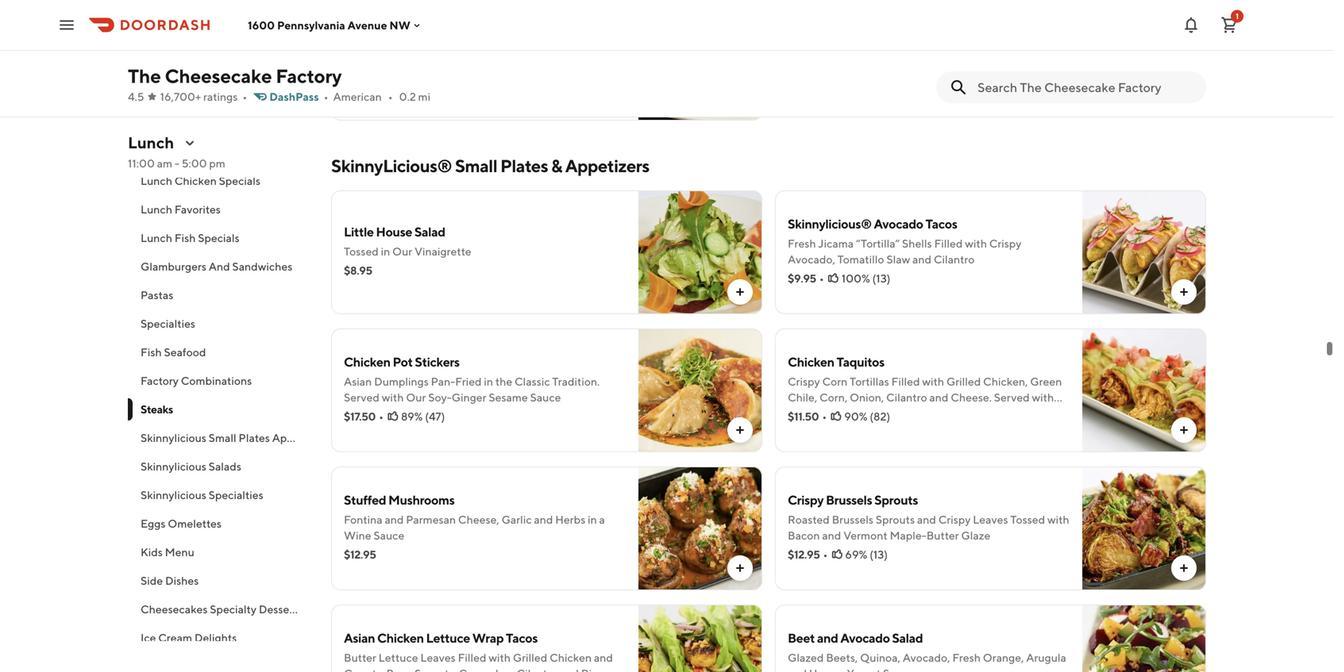 Task type: vqa. For each thing, say whether or not it's contained in the screenshot.


Task type: describe. For each thing, give the bounding box(es) containing it.
cucumber,
[[459, 668, 514, 673]]

$11.50 •
[[788, 410, 827, 423]]

crispy brussels sprouts image
[[1083, 467, 1206, 591]]

the cheesecake factory
[[128, 65, 342, 87]]

notification bell image
[[1182, 15, 1201, 35]]

classic
[[515, 375, 550, 388]]

the
[[495, 375, 512, 388]]

beet and avocado salad glazed beets, quinoa, avocado, fresh orange, arugula and honey-yogurt sauce
[[788, 631, 1067, 673]]

little house salad tossed in our vinaigrette $8.95
[[344, 224, 471, 277]]

omelettes
[[168, 517, 222, 531]]

parmesan
[[406, 513, 456, 527]]

favorites
[[175, 203, 221, 216]]

pastas
[[141, 289, 173, 302]]

pastas button
[[128, 281, 312, 310]]

filled inside chicken taquitos crispy corn tortillas filled with grilled chicken, green chile, corn, onion, cilantro and cheese. served with avocado cream and salsa verde
[[892, 375, 920, 388]]

$11.50
[[788, 410, 819, 423]]

lunch favorites button
[[128, 195, 312, 224]]

90% (82)
[[844, 410, 890, 423]]

chicken inside button
[[175, 174, 217, 187]]

stuffed mushrooms image
[[639, 467, 762, 591]]

0 vertical spatial sprouts
[[875, 493, 918, 508]]

lunch fish specials
[[141, 232, 240, 245]]

in inside little house salad tossed in our vinaigrette $8.95
[[381, 245, 390, 258]]

tossed inside little house salad tossed in our vinaigrette $8.95
[[344, 245, 379, 258]]

ginger
[[452, 391, 487, 404]]

beet and avocado salad image
[[1083, 605, 1206, 673]]

sauce inside beet and avocado salad glazed beets, quinoa, avocado, fresh orange, arugula and honey-yogurt sauce
[[883, 668, 914, 673]]

tomatillo
[[838, 253, 884, 266]]

dumplings
[[374, 375, 429, 388]]

1600 pennsylvania avenue nw button
[[248, 18, 423, 32]]

0 vertical spatial lettuce
[[426, 631, 470, 646]]

butter inside crispy brussels sprouts roasted brussels sprouts and crispy leaves tossed with bacon and vermont maple-butter glaze
[[927, 529, 959, 542]]

yogurt
[[847, 668, 881, 673]]

open menu image
[[57, 15, 76, 35]]

2 $12.95 from the left
[[788, 548, 820, 562]]

• down the cheesecake factory
[[243, 90, 247, 103]]

69% (13)
[[845, 548, 888, 562]]

side dishes button
[[128, 567, 312, 596]]

wrap
[[472, 631, 504, 646]]

• for dashpass •
[[324, 90, 328, 103]]

tender
[[394, 43, 429, 56]]

cheese.
[[951, 391, 992, 404]]

with inside filet mignon our most tender steak. served with mashed potatoes and green beans
[[503, 43, 525, 56]]

chicken pot stickers image
[[639, 329, 762, 453]]

skinnylicious for skinnylicious specialties
[[141, 489, 206, 502]]

pan-
[[431, 375, 455, 388]]

glamburgers and sandwiches
[[141, 260, 293, 273]]

100%
[[842, 272, 870, 285]]

specialties button
[[128, 310, 312, 338]]

nw
[[390, 18, 410, 32]]

menus image
[[184, 137, 196, 149]]

steaks
[[141, 403, 173, 416]]

avocado inside skinnylicious® avocado tacos fresh jicama "tortilla" shells filled with crispy avocado, tomatillo slaw and cilantro
[[874, 216, 923, 232]]

pennsylvania
[[277, 18, 345, 32]]

mushrooms
[[388, 493, 455, 508]]

tossed inside crispy brussels sprouts roasted brussels sprouts and crispy leaves tossed with bacon and vermont maple-butter glaze
[[1011, 513, 1045, 527]]

menu
[[165, 546, 194, 559]]

the
[[128, 65, 161, 87]]

add item to cart image for skinnylicious® avocado tacos
[[1178, 286, 1191, 299]]

our inside little house salad tossed in our vinaigrette $8.95
[[392, 245, 412, 258]]

vermont
[[844, 529, 888, 542]]

skinnylicious®
[[331, 156, 452, 176]]

small for skinnylicious
[[209, 432, 236, 445]]

$12.95 inside stuffed mushrooms fontina and parmesan cheese, garlic and herbs in a wine sauce $12.95
[[344, 548, 376, 562]]

cilantro inside skinnylicious® avocado tacos fresh jicama "tortilla" shells filled with crispy avocado, tomatillo slaw and cilantro
[[934, 253, 975, 266]]

eggs omelettes
[[141, 517, 222, 531]]

stuffed
[[344, 493, 386, 508]]

honey-
[[809, 668, 847, 673]]

1 vertical spatial brussels
[[832, 513, 874, 527]]

fish seafood button
[[128, 338, 312, 367]]

16,700+ ratings •
[[160, 90, 247, 103]]

glazed
[[788, 652, 824, 665]]

11:00 am - 5:00 pm
[[128, 157, 225, 170]]

(82)
[[870, 410, 890, 423]]

1 horizontal spatial appetizers
[[565, 156, 649, 176]]

filled inside asian chicken lettuce wrap tacos butter lettuce leaves filled with grilled chicken and carrots, bean sprouts, cucumber, cilantro and ric
[[458, 652, 487, 665]]

and inside skinnylicious® avocado tacos fresh jicama "tortilla" shells filled with crispy avocado, tomatillo slaw and cilantro
[[913, 253, 932, 266]]

lunch favorites
[[141, 203, 221, 216]]

green inside filet mignon our most tender steak. served with mashed potatoes and green beans
[[365, 59, 397, 72]]

taquitos
[[837, 355, 885, 370]]

1600
[[248, 18, 275, 32]]

avocado, inside beet and avocado salad glazed beets, quinoa, avocado, fresh orange, arugula and honey-yogurt sauce
[[903, 652, 950, 665]]

cheesecake
[[165, 65, 272, 87]]

seafood
[[164, 346, 206, 359]]

desserts
[[259, 603, 302, 616]]

garlic
[[502, 513, 532, 527]]

$17.50
[[344, 410, 376, 423]]

pot
[[393, 355, 413, 370]]

served inside chicken pot stickers asian dumplings pan-fried in the classic tradition. served with our soy-ginger sesame sauce
[[344, 391, 380, 404]]

little house salad image
[[639, 191, 762, 315]]

salsa
[[892, 407, 918, 420]]

89% (47)
[[401, 410, 445, 423]]

add item to cart image for stuffed mushrooms
[[734, 562, 747, 575]]

chicken taquitos image
[[1083, 329, 1206, 453]]

skinnylicious®
[[788, 216, 872, 232]]

filled inside skinnylicious® avocado tacos fresh jicama "tortilla" shells filled with crispy avocado, tomatillo slaw and cilantro
[[934, 237, 963, 250]]

$9.95 •
[[788, 272, 824, 285]]

factory combinations button
[[128, 367, 312, 396]]

bean
[[386, 668, 413, 673]]

fontina
[[344, 513, 383, 527]]

&
[[551, 156, 562, 176]]

salad inside beet and avocado salad glazed beets, quinoa, avocado, fresh orange, arugula and honey-yogurt sauce
[[892, 631, 923, 646]]

chicken inside chicken taquitos crispy corn tortillas filled with grilled chicken, green chile, corn, onion, cilantro and cheese. served with avocado cream and salsa verde
[[788, 355, 835, 370]]

mashed
[[527, 43, 568, 56]]

verde
[[921, 407, 951, 420]]

with inside crispy brussels sprouts roasted brussels sprouts and crispy leaves tossed with bacon and vermont maple-butter glaze
[[1048, 513, 1070, 527]]

add item to cart image for chicken taquitos
[[1178, 424, 1191, 437]]

with inside asian chicken lettuce wrap tacos butter lettuce leaves filled with grilled chicken and carrots, bean sprouts, cucumber, cilantro and ric
[[489, 652, 511, 665]]

served inside chicken taquitos crispy corn tortillas filled with grilled chicken, green chile, corn, onion, cilantro and cheese. served with avocado cream and salsa verde
[[994, 391, 1030, 404]]

beet
[[788, 631, 815, 646]]

lunch chicken specials
[[141, 174, 261, 187]]

in inside chicken pot stickers asian dumplings pan-fried in the classic tradition. served with our soy-ginger sesame sauce
[[484, 375, 493, 388]]

filet mignon image
[[639, 0, 762, 121]]

cheesecakes specialty desserts
[[141, 603, 302, 616]]

avocado inside beet and avocado salad glazed beets, quinoa, avocado, fresh orange, arugula and honey-yogurt sauce
[[841, 631, 890, 646]]

cilantro inside chicken taquitos crispy corn tortillas filled with grilled chicken, green chile, corn, onion, cilantro and cheese. served with avocado cream and salsa verde
[[886, 391, 927, 404]]

skinnylicious® avocado tacos image
[[1083, 191, 1206, 315]]

in inside stuffed mushrooms fontina and parmesan cheese, garlic and herbs in a wine sauce $12.95
[[588, 513, 597, 527]]

grilled inside chicken taquitos crispy corn tortillas filled with grilled chicken, green chile, corn, onion, cilantro and cheese. served with avocado cream and salsa verde
[[947, 375, 981, 388]]

little
[[344, 224, 374, 239]]

a
[[599, 513, 605, 527]]

sprouts,
[[415, 668, 457, 673]]

skinnylicious salads
[[141, 460, 241, 473]]

salad inside little house salad tossed in our vinaigrette $8.95
[[415, 224, 445, 239]]

skinnylicious salads button
[[128, 453, 312, 481]]

soy-
[[428, 391, 452, 404]]

our inside chicken pot stickers asian dumplings pan-fried in the classic tradition. served with our soy-ginger sesame sauce
[[406, 391, 426, 404]]

mignon
[[372, 23, 415, 38]]

sauce inside stuffed mushrooms fontina and parmesan cheese, garlic and herbs in a wine sauce $12.95
[[374, 529, 405, 542]]



Task type: locate. For each thing, give the bounding box(es) containing it.
plates up salads
[[239, 432, 270, 445]]

$12.95 down wine
[[344, 548, 376, 562]]

specials for lunch fish specials
[[198, 232, 240, 245]]

jicama
[[818, 237, 854, 250]]

in
[[381, 245, 390, 258], [484, 375, 493, 388], [588, 513, 597, 527]]

0 vertical spatial (13)
[[873, 272, 891, 285]]

2 horizontal spatial filled
[[934, 237, 963, 250]]

69%
[[845, 548, 868, 562]]

avocado, right quinoa,
[[903, 652, 950, 665]]

specials for lunch chicken specials
[[219, 174, 261, 187]]

1 vertical spatial appetizers
[[272, 432, 327, 445]]

asian up carrots,
[[344, 631, 375, 646]]

butter inside asian chicken lettuce wrap tacos butter lettuce leaves filled with grilled chicken and carrots, bean sprouts, cucumber, cilantro and ric
[[344, 652, 376, 665]]

(13) right 69%
[[870, 548, 888, 562]]

2 horizontal spatial in
[[588, 513, 597, 527]]

0 horizontal spatial tacos
[[506, 631, 538, 646]]

crispy inside skinnylicious® avocado tacos fresh jicama "tortilla" shells filled with crispy avocado, tomatillo slaw and cilantro
[[989, 237, 1022, 250]]

roasted
[[788, 513, 830, 527]]

skinnylicious down steaks
[[141, 432, 206, 445]]

skinnylicious inside button
[[141, 460, 206, 473]]

cream right ice
[[158, 632, 192, 645]]

leaves inside crispy brussels sprouts roasted brussels sprouts and crispy leaves tossed with bacon and vermont maple-butter glaze
[[973, 513, 1008, 527]]

fried
[[455, 375, 482, 388]]

appetizers inside button
[[272, 432, 327, 445]]

0 horizontal spatial plates
[[239, 432, 270, 445]]

combinations
[[181, 374, 252, 388]]

0 horizontal spatial filled
[[458, 652, 487, 665]]

asian inside chicken pot stickers asian dumplings pan-fried in the classic tradition. served with our soy-ginger sesame sauce
[[344, 375, 372, 388]]

0 horizontal spatial small
[[209, 432, 236, 445]]

0 vertical spatial small
[[455, 156, 497, 176]]

1 vertical spatial sprouts
[[876, 513, 915, 527]]

-
[[175, 157, 179, 170]]

stuffed mushrooms fontina and parmesan cheese, garlic and herbs in a wine sauce $12.95
[[344, 493, 605, 562]]

fresh down skinnylicious®
[[788, 237, 816, 250]]

ratings
[[203, 90, 238, 103]]

1 horizontal spatial tossed
[[1011, 513, 1045, 527]]

steak.
[[432, 43, 463, 56]]

crispy brussels sprouts roasted brussels sprouts and crispy leaves tossed with bacon and vermont maple-butter glaze
[[788, 493, 1070, 542]]

ice cream delights button
[[128, 624, 312, 653]]

1 vertical spatial leaves
[[420, 652, 456, 665]]

fish down lunch favorites
[[175, 232, 196, 245]]

ice
[[141, 632, 156, 645]]

tacos right wrap
[[506, 631, 538, 646]]

tortillas
[[850, 375, 889, 388]]

cheesecakes specialty desserts button
[[128, 596, 312, 624]]

3 add item to cart image from the top
[[1178, 562, 1191, 575]]

2 vertical spatial add item to cart image
[[734, 562, 747, 575]]

sauce down classic
[[530, 391, 561, 404]]

cilantro right the slaw
[[934, 253, 975, 266]]

2 add item to cart image from the top
[[734, 424, 747, 437]]

1 vertical spatial factory
[[141, 374, 179, 388]]

fish left the seafood
[[141, 346, 162, 359]]

our down house
[[392, 245, 412, 258]]

plates for &
[[500, 156, 548, 176]]

butter left glaze on the bottom of the page
[[927, 529, 959, 542]]

(13) for brussels
[[870, 548, 888, 562]]

0 vertical spatial fresh
[[788, 237, 816, 250]]

asian chicken lettuce wrap tacos image
[[639, 605, 762, 673]]

lunch for lunch favorites
[[141, 203, 172, 216]]

in left the a
[[588, 513, 597, 527]]

small inside button
[[209, 432, 236, 445]]

1 add item to cart image from the top
[[1178, 286, 1191, 299]]

• for american • 0.2 mi
[[388, 90, 393, 103]]

0 vertical spatial green
[[365, 59, 397, 72]]

2 asian from the top
[[344, 631, 375, 646]]

• left 0.2
[[388, 90, 393, 103]]

$12.95 down bacon at the right bottom of page
[[788, 548, 820, 562]]

2 skinnylicious from the top
[[141, 460, 206, 473]]

sandwiches
[[232, 260, 293, 273]]

0 vertical spatial brussels
[[826, 493, 872, 508]]

cream
[[835, 407, 869, 420], [158, 632, 192, 645]]

small for skinnylicious®
[[455, 156, 497, 176]]

salad
[[415, 224, 445, 239], [892, 631, 923, 646]]

2 vertical spatial add item to cart image
[[1178, 562, 1191, 575]]

tacos
[[926, 216, 958, 232], [506, 631, 538, 646]]

1 vertical spatial specialties
[[209, 489, 263, 502]]

factory inside factory combinations button
[[141, 374, 179, 388]]

16,700+
[[160, 90, 201, 103]]

and inside filet mignon our most tender steak. served with mashed potatoes and green beans
[[344, 59, 363, 72]]

1 vertical spatial specials
[[198, 232, 240, 245]]

1 vertical spatial skinnylicious
[[141, 460, 206, 473]]

skinnylicious® avocado tacos fresh jicama "tortilla" shells filled with crispy avocado, tomatillo slaw and cilantro
[[788, 216, 1022, 266]]

dashpass
[[269, 90, 319, 103]]

lunch left favorites at the top of page
[[141, 203, 172, 216]]

2 horizontal spatial cilantro
[[934, 253, 975, 266]]

glaze
[[961, 529, 991, 542]]

plates inside skinnylicious small plates appetizers button
[[239, 432, 270, 445]]

mi
[[418, 90, 431, 103]]

$12.95 •
[[788, 548, 828, 562]]

2 horizontal spatial served
[[994, 391, 1030, 404]]

1 items, open order cart image
[[1220, 15, 1239, 35]]

0 vertical spatial filled
[[934, 237, 963, 250]]

0 horizontal spatial grilled
[[513, 652, 547, 665]]

cream inside chicken taquitos crispy corn tortillas filled with grilled chicken, green chile, corn, onion, cilantro and cheese. served with avocado cream and salsa verde
[[835, 407, 869, 420]]

0 vertical spatial avocado
[[874, 216, 923, 232]]

1 horizontal spatial fresh
[[953, 652, 981, 665]]

0 vertical spatial cilantro
[[934, 253, 975, 266]]

cheese,
[[458, 513, 499, 527]]

add item to cart image
[[734, 286, 747, 299], [734, 424, 747, 437], [734, 562, 747, 575]]

$17.50 •
[[344, 410, 384, 423]]

crispy inside chicken taquitos crispy corn tortillas filled with grilled chicken, green chile, corn, onion, cilantro and cheese. served with avocado cream and salsa verde
[[788, 375, 820, 388]]

1 asian from the top
[[344, 375, 372, 388]]

potatoes
[[570, 43, 615, 56]]

add item to cart image for crispy brussels sprouts
[[1178, 562, 1191, 575]]

0 horizontal spatial leaves
[[420, 652, 456, 665]]

lunch up "11:00"
[[128, 133, 174, 152]]

cilantro up salsa
[[886, 391, 927, 404]]

factory combinations
[[141, 374, 252, 388]]

beans
[[399, 59, 430, 72]]

factory up steaks
[[141, 374, 179, 388]]

• left 69%
[[823, 548, 828, 562]]

0 vertical spatial tossed
[[344, 245, 379, 258]]

sesame
[[489, 391, 528, 404]]

filled up cucumber,
[[458, 652, 487, 665]]

3 skinnylicious from the top
[[141, 489, 206, 502]]

served right steak. at left top
[[465, 43, 501, 56]]

Item Search search field
[[978, 79, 1194, 96]]

$8.95
[[344, 264, 372, 277]]

avocado inside chicken taquitos crispy corn tortillas filled with grilled chicken, green chile, corn, onion, cilantro and cheese. served with avocado cream and salsa verde
[[788, 407, 833, 420]]

0 vertical spatial fish
[[175, 232, 196, 245]]

lettuce up sprouts,
[[426, 631, 470, 646]]

tacos up shells
[[926, 216, 958, 232]]

4.5
[[128, 90, 144, 103]]

filled
[[934, 237, 963, 250], [892, 375, 920, 388], [458, 652, 487, 665]]

1 vertical spatial cilantro
[[886, 391, 927, 404]]

cheesecakes
[[141, 603, 208, 616]]

asian up $17.50
[[344, 375, 372, 388]]

add item to cart image for chicken pot stickers
[[734, 424, 747, 437]]

1 horizontal spatial filled
[[892, 375, 920, 388]]

delights
[[194, 632, 237, 645]]

kids
[[141, 546, 163, 559]]

vinaigrette
[[415, 245, 471, 258]]

salads
[[209, 460, 241, 473]]

0 vertical spatial specials
[[219, 174, 261, 187]]

1 $12.95 from the left
[[344, 548, 376, 562]]

avocado,
[[788, 253, 835, 266], [903, 652, 950, 665]]

2 vertical spatial in
[[588, 513, 597, 527]]

lunch chicken specials button
[[128, 167, 312, 195]]

specialty
[[210, 603, 257, 616]]

and
[[344, 59, 363, 72], [913, 253, 932, 266], [930, 391, 949, 404], [871, 407, 890, 420], [385, 513, 404, 527], [534, 513, 553, 527], [917, 513, 936, 527], [822, 529, 841, 542], [817, 631, 838, 646], [594, 652, 613, 665], [560, 668, 579, 673], [788, 668, 807, 673]]

1
[[1236, 12, 1239, 21]]

filet
[[344, 23, 370, 38]]

filled up salsa
[[892, 375, 920, 388]]

1 horizontal spatial lettuce
[[426, 631, 470, 646]]

1 vertical spatial fresh
[[953, 652, 981, 665]]

1 vertical spatial in
[[484, 375, 493, 388]]

2 vertical spatial cilantro
[[517, 668, 558, 673]]

0 vertical spatial cream
[[835, 407, 869, 420]]

0 vertical spatial our
[[344, 43, 364, 56]]

grilled up cucumber,
[[513, 652, 547, 665]]

1 horizontal spatial small
[[455, 156, 497, 176]]

fresh left orange,
[[953, 652, 981, 665]]

• for $12.95 •
[[823, 548, 828, 562]]

grilled inside asian chicken lettuce wrap tacos butter lettuce leaves filled with grilled chicken and carrots, bean sprouts, cucumber, cilantro and ric
[[513, 652, 547, 665]]

• down corn,
[[822, 410, 827, 423]]

carrots,
[[344, 668, 384, 673]]

0 vertical spatial factory
[[276, 65, 342, 87]]

specials down lunch favorites button
[[198, 232, 240, 245]]

plates left &
[[500, 156, 548, 176]]

cream inside ice cream delights button
[[158, 632, 192, 645]]

american
[[333, 90, 382, 103]]

lunch inside button
[[141, 203, 172, 216]]

2 horizontal spatial sauce
[[883, 668, 914, 673]]

served inside filet mignon our most tender steak. served with mashed potatoes and green beans
[[465, 43, 501, 56]]

cilantro right cucumber,
[[517, 668, 558, 673]]

0 horizontal spatial avocado,
[[788, 253, 835, 266]]

0 horizontal spatial $12.95
[[344, 548, 376, 562]]

cilantro inside asian chicken lettuce wrap tacos butter lettuce leaves filled with grilled chicken and carrots, bean sprouts, cucumber, cilantro and ric
[[517, 668, 558, 673]]

0 vertical spatial add item to cart image
[[734, 286, 747, 299]]

fish inside button
[[175, 232, 196, 245]]

$12.95
[[344, 548, 376, 562], [788, 548, 820, 562]]

served down the chicken,
[[994, 391, 1030, 404]]

salad up quinoa,
[[892, 631, 923, 646]]

green down most
[[365, 59, 397, 72]]

• for $17.50 •
[[379, 410, 384, 423]]

1 vertical spatial fish
[[141, 346, 162, 359]]

avenue
[[348, 18, 387, 32]]

stickers
[[415, 355, 460, 370]]

0 horizontal spatial in
[[381, 245, 390, 258]]

1 vertical spatial grilled
[[513, 652, 547, 665]]

lunch up glamburgers
[[141, 232, 172, 245]]

specials
[[219, 174, 261, 187], [198, 232, 240, 245]]

served up $17.50
[[344, 391, 380, 404]]

1 horizontal spatial avocado,
[[903, 652, 950, 665]]

2 vertical spatial avocado
[[841, 631, 890, 646]]

fish seafood
[[141, 346, 206, 359]]

avocado down chile,
[[788, 407, 833, 420]]

specials down pm
[[219, 174, 261, 187]]

0 vertical spatial skinnylicious
[[141, 432, 206, 445]]

0 vertical spatial tacos
[[926, 216, 958, 232]]

lunch
[[128, 133, 174, 152], [141, 174, 172, 187], [141, 203, 172, 216], [141, 232, 172, 245]]

0 horizontal spatial appetizers
[[272, 432, 327, 445]]

0 vertical spatial appetizers
[[565, 156, 649, 176]]

plates for appetizers
[[239, 432, 270, 445]]

• for $9.95 •
[[820, 272, 824, 285]]

1 horizontal spatial cilantro
[[886, 391, 927, 404]]

side
[[141, 575, 163, 588]]

90%
[[844, 410, 868, 423]]

our up 89%
[[406, 391, 426, 404]]

in down house
[[381, 245, 390, 258]]

"tortilla"
[[856, 237, 900, 250]]

0 vertical spatial salad
[[415, 224, 445, 239]]

0 horizontal spatial specialties
[[141, 317, 195, 330]]

grilled up cheese.
[[947, 375, 981, 388]]

factory
[[276, 65, 342, 87], [141, 374, 179, 388]]

avocado up shells
[[874, 216, 923, 232]]

cilantro
[[934, 253, 975, 266], [886, 391, 927, 404], [517, 668, 558, 673]]

0 vertical spatial butter
[[927, 529, 959, 542]]

0 horizontal spatial cream
[[158, 632, 192, 645]]

eggs
[[141, 517, 166, 531]]

chicken inside chicken pot stickers asian dumplings pan-fried in the classic tradition. served with our soy-ginger sesame sauce
[[344, 355, 391, 370]]

leaves up glaze on the bottom of the page
[[973, 513, 1008, 527]]

1 vertical spatial sauce
[[374, 529, 405, 542]]

green right the chicken,
[[1030, 375, 1062, 388]]

leaves inside asian chicken lettuce wrap tacos butter lettuce leaves filled with grilled chicken and carrots, bean sprouts, cucumber, cilantro and ric
[[420, 652, 456, 665]]

tacos inside asian chicken lettuce wrap tacos butter lettuce leaves filled with grilled chicken and carrots, bean sprouts, cucumber, cilantro and ric
[[506, 631, 538, 646]]

lunch down am
[[141, 174, 172, 187]]

0 vertical spatial plates
[[500, 156, 548, 176]]

lunch for lunch
[[128, 133, 174, 152]]

1 vertical spatial salad
[[892, 631, 923, 646]]

house
[[376, 224, 412, 239]]

specialties up the fish seafood
[[141, 317, 195, 330]]

filled right shells
[[934, 237, 963, 250]]

• right $9.95
[[820, 272, 824, 285]]

sauce down fontina
[[374, 529, 405, 542]]

1 vertical spatial green
[[1030, 375, 1062, 388]]

0 vertical spatial sauce
[[530, 391, 561, 404]]

1 horizontal spatial sauce
[[530, 391, 561, 404]]

factory up dashpass •
[[276, 65, 342, 87]]

1 add item to cart image from the top
[[734, 286, 747, 299]]

our down filet
[[344, 43, 364, 56]]

specialties
[[141, 317, 195, 330], [209, 489, 263, 502]]

2 vertical spatial filled
[[458, 652, 487, 665]]

1 horizontal spatial plates
[[500, 156, 548, 176]]

0 horizontal spatial cilantro
[[517, 668, 558, 673]]

0 horizontal spatial butter
[[344, 652, 376, 665]]

butter up carrots,
[[344, 652, 376, 665]]

fish inside button
[[141, 346, 162, 359]]

corn,
[[820, 391, 848, 404]]

1 vertical spatial filled
[[892, 375, 920, 388]]

1 horizontal spatial grilled
[[947, 375, 981, 388]]

asian inside asian chicken lettuce wrap tacos butter lettuce leaves filled with grilled chicken and carrots, bean sprouts, cucumber, cilantro and ric
[[344, 631, 375, 646]]

skinnylicious for skinnylicious small plates appetizers
[[141, 432, 206, 445]]

fresh inside skinnylicious® avocado tacos fresh jicama "tortilla" shells filled with crispy avocado, tomatillo slaw and cilantro
[[788, 237, 816, 250]]

slaw
[[887, 253, 910, 266]]

1 horizontal spatial fish
[[175, 232, 196, 245]]

sauce down quinoa,
[[883, 668, 914, 673]]

our inside filet mignon our most tender steak. served with mashed potatoes and green beans
[[344, 43, 364, 56]]

1 horizontal spatial leaves
[[973, 513, 1008, 527]]

sauce inside chicken pot stickers asian dumplings pan-fried in the classic tradition. served with our soy-ginger sesame sauce
[[530, 391, 561, 404]]

salad up vinaigrette
[[415, 224, 445, 239]]

leaves up sprouts,
[[420, 652, 456, 665]]

with inside skinnylicious® avocado tacos fresh jicama "tortilla" shells filled with crispy avocado, tomatillo slaw and cilantro
[[965, 237, 987, 250]]

skinnylicious small plates appetizers button
[[128, 424, 327, 453]]

1 vertical spatial add item to cart image
[[734, 424, 747, 437]]

appetizers
[[565, 156, 649, 176], [272, 432, 327, 445]]

•
[[243, 90, 247, 103], [324, 90, 328, 103], [388, 90, 393, 103], [820, 272, 824, 285], [379, 410, 384, 423], [822, 410, 827, 423], [823, 548, 828, 562]]

1 skinnylicious from the top
[[141, 432, 206, 445]]

avocado, up the $9.95 • on the right of page
[[788, 253, 835, 266]]

• right $17.50
[[379, 410, 384, 423]]

green inside chicken taquitos crispy corn tortillas filled with grilled chicken, green chile, corn, onion, cilantro and cheese. served with avocado cream and salsa verde
[[1030, 375, 1062, 388]]

avocado up quinoa,
[[841, 631, 890, 646]]

0 horizontal spatial fresh
[[788, 237, 816, 250]]

(13) down the slaw
[[873, 272, 891, 285]]

0 vertical spatial specialties
[[141, 317, 195, 330]]

(13) for avocado
[[873, 272, 891, 285]]

3 add item to cart image from the top
[[734, 562, 747, 575]]

cream down the onion,
[[835, 407, 869, 420]]

fresh inside beet and avocado salad glazed beets, quinoa, avocado, fresh orange, arugula and honey-yogurt sauce
[[953, 652, 981, 665]]

avocado, inside skinnylicious® avocado tacos fresh jicama "tortilla" shells filled with crispy avocado, tomatillo slaw and cilantro
[[788, 253, 835, 266]]

0 vertical spatial asian
[[344, 375, 372, 388]]

2 add item to cart image from the top
[[1178, 424, 1191, 437]]

lunch for lunch chicken specials
[[141, 174, 172, 187]]

2 vertical spatial skinnylicious
[[141, 489, 206, 502]]

in left the
[[484, 375, 493, 388]]

tacos inside skinnylicious® avocado tacos fresh jicama "tortilla" shells filled with crispy avocado, tomatillo slaw and cilantro
[[926, 216, 958, 232]]

• left the american at the top
[[324, 90, 328, 103]]

1 horizontal spatial cream
[[835, 407, 869, 420]]

add item to cart image
[[1178, 286, 1191, 299], [1178, 424, 1191, 437], [1178, 562, 1191, 575]]

0 horizontal spatial green
[[365, 59, 397, 72]]

1 vertical spatial avocado,
[[903, 652, 950, 665]]

skinnylicious inside button
[[141, 432, 206, 445]]

served
[[465, 43, 501, 56], [344, 391, 380, 404], [994, 391, 1030, 404]]

lunch for lunch fish specials
[[141, 232, 172, 245]]

add item to cart image for little house salad
[[734, 286, 747, 299]]

1 vertical spatial plates
[[239, 432, 270, 445]]

0 vertical spatial avocado,
[[788, 253, 835, 266]]

with inside chicken pot stickers asian dumplings pan-fried in the classic tradition. served with our soy-ginger sesame sauce
[[382, 391, 404, 404]]

specialties inside button
[[209, 489, 263, 502]]

lunch fish specials button
[[128, 224, 312, 253]]

1 horizontal spatial $12.95
[[788, 548, 820, 562]]

0 horizontal spatial lettuce
[[379, 652, 418, 665]]

sprouts
[[875, 493, 918, 508], [876, 513, 915, 527]]

specialties down salads
[[209, 489, 263, 502]]

specialties inside button
[[141, 317, 195, 330]]

1 horizontal spatial factory
[[276, 65, 342, 87]]

lettuce up bean
[[379, 652, 418, 665]]

0 vertical spatial grilled
[[947, 375, 981, 388]]

skinnylicious up skinnylicious specialties
[[141, 460, 206, 473]]

wine
[[344, 529, 371, 542]]

filet mignon our most tender steak. served with mashed potatoes and green beans
[[344, 23, 615, 72]]

1 horizontal spatial in
[[484, 375, 493, 388]]

1 vertical spatial lettuce
[[379, 652, 418, 665]]

am
[[157, 157, 172, 170]]

0 horizontal spatial sauce
[[374, 529, 405, 542]]

1 vertical spatial our
[[392, 245, 412, 258]]

skinnylicious inside button
[[141, 489, 206, 502]]

skinnylicious up eggs omelettes
[[141, 489, 206, 502]]

skinnylicious for skinnylicious salads
[[141, 460, 206, 473]]

1 vertical spatial add item to cart image
[[1178, 424, 1191, 437]]

• for $11.50 •
[[822, 410, 827, 423]]

1 vertical spatial cream
[[158, 632, 192, 645]]

0 horizontal spatial salad
[[415, 224, 445, 239]]



